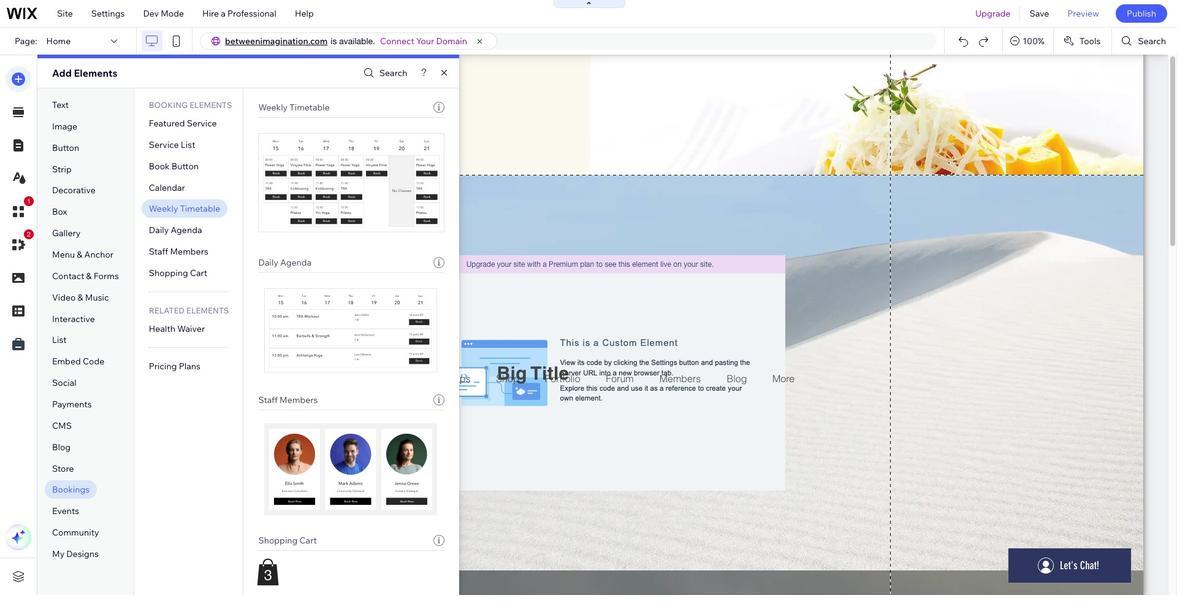Task type: vqa. For each thing, say whether or not it's contained in the screenshot.
YOUR at the left of page
yes



Task type: describe. For each thing, give the bounding box(es) containing it.
1 vertical spatial staff members
[[259, 394, 318, 405]]

health waiver
[[149, 323, 205, 334]]

forms
[[94, 270, 119, 281]]

text
[[52, 99, 69, 110]]

save
[[1030, 8, 1050, 19]]

preview button
[[1059, 0, 1109, 27]]

decorative
[[52, 185, 96, 196]]

image
[[52, 121, 77, 132]]

elements
[[74, 67, 118, 79]]

0 horizontal spatial members
[[170, 246, 208, 257]]

related elements
[[149, 305, 229, 315]]

add
[[52, 67, 72, 79]]

social
[[52, 377, 76, 388]]

1 vertical spatial search
[[380, 67, 408, 79]]

featured
[[149, 118, 185, 129]]

publish button
[[1116, 4, 1168, 23]]

a
[[221, 8, 226, 19]]

pricing plans
[[149, 361, 201, 372]]

1 vertical spatial search button
[[361, 64, 408, 82]]

is
[[331, 36, 337, 46]]

calendar
[[149, 182, 185, 193]]

100% button
[[1004, 28, 1054, 55]]

anchor
[[84, 249, 114, 260]]

1 horizontal spatial staff
[[259, 394, 278, 405]]

elements for booking elements
[[190, 100, 232, 110]]

0 horizontal spatial daily
[[149, 225, 169, 236]]

0 horizontal spatial weekly timetable
[[149, 203, 220, 214]]

gallery
[[52, 228, 81, 239]]

& for menu
[[77, 249, 82, 260]]

publish
[[1127, 8, 1157, 19]]

booking elements
[[149, 100, 232, 110]]

designs
[[66, 548, 99, 559]]

dev
[[143, 8, 159, 19]]

1 vertical spatial shopping cart
[[259, 535, 317, 546]]

professional
[[228, 8, 277, 19]]

2
[[27, 231, 31, 238]]

payments
[[52, 399, 92, 410]]

hire a professional
[[202, 8, 277, 19]]

0 horizontal spatial staff members
[[149, 246, 208, 257]]

1 vertical spatial service
[[149, 139, 179, 150]]

book button
[[149, 161, 199, 172]]

menu & anchor
[[52, 249, 114, 260]]

1 horizontal spatial search button
[[1113, 28, 1178, 55]]

0 horizontal spatial cart
[[190, 267, 207, 279]]

contact & forms
[[52, 270, 119, 281]]

plans
[[179, 361, 201, 372]]

my
[[52, 548, 65, 559]]

0 vertical spatial weekly
[[259, 102, 288, 113]]

booking
[[149, 100, 188, 110]]

100%
[[1023, 36, 1045, 47]]

add elements
[[52, 67, 118, 79]]

tools
[[1080, 36, 1101, 47]]

connect
[[380, 36, 415, 47]]

embed code
[[52, 356, 104, 367]]

mode
[[161, 8, 184, 19]]

available.
[[339, 36, 375, 46]]

0 vertical spatial shopping cart
[[149, 267, 207, 279]]

1 vertical spatial cart
[[300, 535, 317, 546]]

0 horizontal spatial agenda
[[171, 225, 202, 236]]

featured service
[[149, 118, 217, 129]]

0 horizontal spatial shopping
[[149, 267, 188, 279]]

events
[[52, 506, 79, 517]]



Task type: locate. For each thing, give the bounding box(es) containing it.
1 vertical spatial &
[[86, 270, 92, 281]]

0 horizontal spatial search button
[[361, 64, 408, 82]]

search down publish
[[1139, 36, 1167, 47]]

waiver
[[177, 323, 205, 334]]

staff
[[149, 246, 168, 257], [259, 394, 278, 405]]

1 vertical spatial daily agenda
[[259, 257, 312, 268]]

staff members
[[149, 246, 208, 257], [259, 394, 318, 405]]

list up embed
[[52, 335, 67, 346]]

1 horizontal spatial shopping
[[259, 535, 298, 546]]

0 vertical spatial elements
[[190, 100, 232, 110]]

service down featured
[[149, 139, 179, 150]]

community
[[52, 527, 99, 538]]

1 horizontal spatial shopping cart
[[259, 535, 317, 546]]

0 horizontal spatial list
[[52, 335, 67, 346]]

1 horizontal spatial service
[[187, 118, 217, 129]]

save button
[[1021, 0, 1059, 27]]

0 vertical spatial search
[[1139, 36, 1167, 47]]

elements for related elements
[[187, 305, 229, 315]]

service down booking elements
[[187, 118, 217, 129]]

search button
[[1113, 28, 1178, 55], [361, 64, 408, 82]]

my designs
[[52, 548, 99, 559]]

0 vertical spatial staff members
[[149, 246, 208, 257]]

0 vertical spatial service
[[187, 118, 217, 129]]

music
[[85, 292, 109, 303]]

0 vertical spatial list
[[181, 139, 195, 150]]

0 horizontal spatial staff
[[149, 246, 168, 257]]

list down featured service
[[181, 139, 195, 150]]

timetable
[[290, 102, 330, 113], [180, 203, 220, 214]]

1 vertical spatial timetable
[[180, 203, 220, 214]]

weekly timetable
[[259, 102, 330, 113], [149, 203, 220, 214]]

video
[[52, 292, 76, 303]]

1 vertical spatial agenda
[[280, 257, 312, 268]]

1 vertical spatial button
[[172, 161, 199, 172]]

video & music
[[52, 292, 109, 303]]

0 vertical spatial cart
[[190, 267, 207, 279]]

1 vertical spatial shopping
[[259, 535, 298, 546]]

search down connect
[[380, 67, 408, 79]]

site
[[57, 8, 73, 19]]

1 button
[[6, 196, 34, 225]]

1 horizontal spatial cart
[[300, 535, 317, 546]]

0 vertical spatial &
[[77, 249, 82, 260]]

1 vertical spatial weekly
[[149, 203, 178, 214]]

search
[[1139, 36, 1167, 47], [380, 67, 408, 79]]

pricing
[[149, 361, 177, 372]]

& right video
[[78, 292, 83, 303]]

0 horizontal spatial daily agenda
[[149, 225, 202, 236]]

dev mode
[[143, 8, 184, 19]]

related
[[149, 305, 185, 315]]

0 vertical spatial agenda
[[171, 225, 202, 236]]

& for contact
[[86, 270, 92, 281]]

0 vertical spatial shopping
[[149, 267, 188, 279]]

your
[[416, 36, 435, 47]]

members
[[170, 246, 208, 257], [280, 394, 318, 405]]

list
[[181, 139, 195, 150], [52, 335, 67, 346]]

health
[[149, 323, 175, 334]]

1 vertical spatial list
[[52, 335, 67, 346]]

2 button
[[6, 229, 34, 258]]

cart
[[190, 267, 207, 279], [300, 535, 317, 546]]

cms
[[52, 420, 72, 431]]

shopping
[[149, 267, 188, 279], [259, 535, 298, 546]]

1 horizontal spatial staff members
[[259, 394, 318, 405]]

button down the service list
[[172, 161, 199, 172]]

domain
[[436, 36, 467, 47]]

0 vertical spatial button
[[52, 142, 79, 153]]

1 vertical spatial members
[[280, 394, 318, 405]]

service list
[[149, 139, 195, 150]]

agenda
[[171, 225, 202, 236], [280, 257, 312, 268]]

1 vertical spatial elements
[[187, 305, 229, 315]]

0 horizontal spatial shopping cart
[[149, 267, 207, 279]]

upgrade
[[976, 8, 1011, 19]]

search button down publish button
[[1113, 28, 1178, 55]]

book
[[149, 161, 170, 172]]

1 horizontal spatial daily agenda
[[259, 257, 312, 268]]

interactive
[[52, 313, 95, 324]]

betweenimagination.com
[[225, 36, 328, 47]]

preview
[[1068, 8, 1100, 19]]

tools button
[[1054, 28, 1112, 55]]

contact
[[52, 270, 84, 281]]

search button down connect
[[361, 64, 408, 82]]

0 horizontal spatial button
[[52, 142, 79, 153]]

0 horizontal spatial weekly
[[149, 203, 178, 214]]

1 horizontal spatial agenda
[[280, 257, 312, 268]]

daily
[[149, 225, 169, 236], [259, 257, 278, 268]]

code
[[83, 356, 104, 367]]

1 horizontal spatial daily
[[259, 257, 278, 268]]

1 horizontal spatial weekly timetable
[[259, 102, 330, 113]]

embed
[[52, 356, 81, 367]]

bookings
[[52, 484, 90, 495]]

home
[[46, 36, 71, 47]]

blog
[[52, 442, 71, 453]]

daily agenda
[[149, 225, 202, 236], [259, 257, 312, 268]]

store
[[52, 463, 74, 474]]

menu
[[52, 249, 75, 260]]

strip
[[52, 164, 72, 175]]

1 horizontal spatial members
[[280, 394, 318, 405]]

0 vertical spatial members
[[170, 246, 208, 257]]

button down image
[[52, 142, 79, 153]]

& left forms
[[86, 270, 92, 281]]

is available. connect your domain
[[331, 36, 467, 47]]

weekly
[[259, 102, 288, 113], [149, 203, 178, 214]]

0 vertical spatial daily agenda
[[149, 225, 202, 236]]

0 vertical spatial timetable
[[290, 102, 330, 113]]

1 horizontal spatial search
[[1139, 36, 1167, 47]]

1 vertical spatial staff
[[259, 394, 278, 405]]

1 horizontal spatial button
[[172, 161, 199, 172]]

hire
[[202, 8, 219, 19]]

& right menu at the left
[[77, 249, 82, 260]]

elements
[[190, 100, 232, 110], [187, 305, 229, 315]]

0 horizontal spatial timetable
[[180, 203, 220, 214]]

0 vertical spatial daily
[[149, 225, 169, 236]]

help
[[295, 8, 314, 19]]

box
[[52, 206, 67, 217]]

0 vertical spatial weekly timetable
[[259, 102, 330, 113]]

1 horizontal spatial list
[[181, 139, 195, 150]]

& for video
[[78, 292, 83, 303]]

2 vertical spatial &
[[78, 292, 83, 303]]

1 horizontal spatial weekly
[[259, 102, 288, 113]]

button
[[52, 142, 79, 153], [172, 161, 199, 172]]

settings
[[91, 8, 125, 19]]

0 vertical spatial staff
[[149, 246, 168, 257]]

elements up waiver
[[187, 305, 229, 315]]

service
[[187, 118, 217, 129], [149, 139, 179, 150]]

0 vertical spatial search button
[[1113, 28, 1178, 55]]

1
[[27, 198, 31, 205]]

&
[[77, 249, 82, 260], [86, 270, 92, 281], [78, 292, 83, 303]]

1 vertical spatial weekly timetable
[[149, 203, 220, 214]]

shopping cart
[[149, 267, 207, 279], [259, 535, 317, 546]]

0 horizontal spatial service
[[149, 139, 179, 150]]

0 horizontal spatial search
[[380, 67, 408, 79]]

elements up featured service
[[190, 100, 232, 110]]

1 horizontal spatial timetable
[[290, 102, 330, 113]]

1 vertical spatial daily
[[259, 257, 278, 268]]



